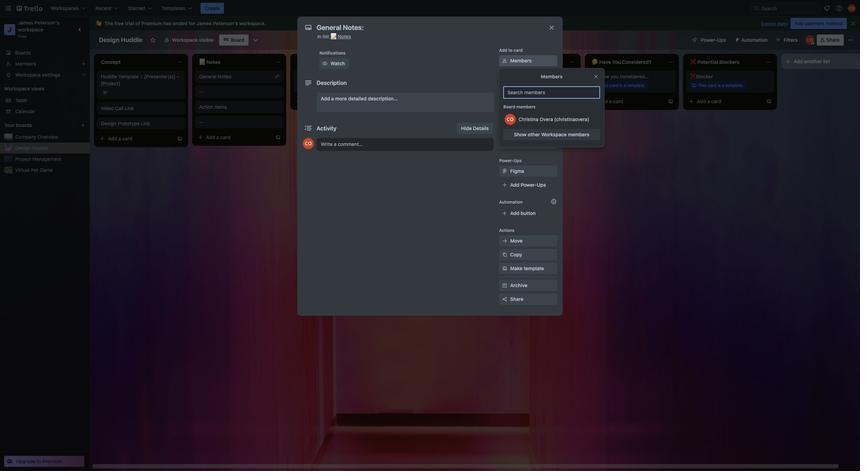 Task type: locate. For each thing, give the bounding box(es) containing it.
1 vertical spatial share
[[510, 297, 524, 303]]

of
[[135, 20, 140, 26]]

video
[[101, 105, 114, 111]]

premium right of
[[141, 20, 162, 26]]

add a card button for 👍positive [i really liked...]
[[293, 96, 371, 107]]

0 vertical spatial --
[[199, 89, 204, 95]]

add a card button for 🙋question [what about...?]
[[490, 96, 567, 107]]

3 is from the left
[[619, 83, 623, 88]]

upgrade to premium
[[16, 459, 62, 465]]

0 vertical spatial premium
[[141, 20, 162, 26]]

members link down "boards" on the top left
[[0, 58, 90, 69]]

2 vertical spatial power-
[[521, 182, 537, 188]]

link down video call link link
[[141, 121, 150, 127]]

members
[[517, 104, 536, 110], [568, 132, 590, 138]]

add left payment
[[795, 20, 804, 26]]

-- link down general notes: 'link'
[[199, 89, 279, 95]]

1 this card is a template. from the left
[[306, 83, 351, 88]]

design down the
[[99, 36, 120, 44]]

premium right upgrade at bottom
[[42, 459, 62, 465]]

sm image inside watch button
[[322, 60, 328, 67]]

this card is a template. down 🤔have you considered...
[[600, 83, 646, 88]]

[what
[[521, 74, 535, 80]]

huddle up the project management
[[32, 145, 48, 151]]

0 vertical spatial list
[[323, 34, 329, 39]]

add a card down description
[[304, 99, 329, 104]]

0 horizontal spatial premium
[[42, 459, 62, 465]]

1 vertical spatial workspace
[[4, 86, 30, 92]]

search image
[[754, 6, 759, 11]]

a down '❌blocker' 'link'
[[722, 83, 724, 88]]

1 vertical spatial design
[[101, 121, 116, 127]]

create from template… image
[[373, 99, 379, 104], [668, 99, 673, 104], [766, 99, 772, 104], [275, 135, 281, 140], [177, 136, 183, 142]]

1 horizontal spatial ups
[[537, 182, 546, 188]]

card down the "prototype"
[[122, 136, 132, 142]]

calendar link
[[15, 108, 86, 115]]

template. for about...?]
[[529, 83, 548, 88]]

sm image inside members link
[[501, 57, 508, 64]]

1 horizontal spatial members link
[[499, 55, 557, 66]]

sm image inside 'archive' link
[[501, 282, 508, 289]]

huddle inside board name text field
[[121, 36, 142, 44]]

0 horizontal spatial link
[[125, 105, 134, 111]]

1 vertical spatial --
[[199, 119, 204, 125]]

create button
[[201, 3, 224, 14]]

create from template… image
[[570, 99, 575, 104]]

notifications
[[319, 50, 346, 56]]

is down 👍positive [i really liked...]
[[325, 83, 328, 88]]

another
[[804, 58, 822, 64]]

christina overa (christinaovera) image up cover
[[505, 114, 516, 125]]

members down add to card
[[510, 58, 532, 64]]

0 vertical spatial -- link
[[199, 89, 279, 95]]

2 horizontal spatial members
[[541, 74, 563, 80]]

1 vertical spatial ups
[[514, 158, 522, 164]]

a down 🤔have you considered...
[[624, 83, 626, 88]]

to up 🙋question
[[508, 48, 513, 53]]

0 horizontal spatial to
[[37, 459, 41, 465]]

-- down action
[[199, 119, 204, 125]]

huddle inside huddle template :: [presenter(s)] - [project]
[[101, 74, 117, 80]]

2 horizontal spatial ups
[[717, 37, 726, 43]]

detailed
[[348, 96, 367, 102]]

1 horizontal spatial members
[[568, 132, 590, 138]]

sm image for make template
[[501, 266, 508, 272]]

this card is a template. down '❌blocker' 'link'
[[698, 83, 744, 88]]

sm image left figma
[[501, 168, 508, 175]]

2 horizontal spatial workspace
[[541, 132, 567, 138]]

to for premium
[[37, 459, 41, 465]]

sm image down 🙋question
[[501, 85, 508, 92]]

sm image inside move link
[[501, 238, 508, 245]]

open information menu image
[[836, 5, 843, 12]]

sm image left cover
[[501, 127, 508, 133]]

sm image inside make template link
[[501, 266, 508, 272]]

sm image down actions
[[501, 238, 508, 245]]

1 template. from the left
[[333, 83, 351, 88]]

liked...]
[[340, 74, 356, 80]]

members link up the [what
[[499, 55, 557, 66]]

custom fields button
[[499, 140, 557, 147]]

this down ❌blocker on the top of page
[[698, 83, 707, 88]]

add a card
[[304, 99, 329, 104], [501, 99, 525, 104], [599, 99, 623, 104], [697, 99, 722, 104], [206, 134, 231, 140], [108, 136, 132, 142]]

sm image for archive
[[501, 282, 508, 289]]

add down 👍positive
[[304, 99, 313, 104]]

description
[[317, 80, 347, 86]]

3 this from the left
[[600, 83, 608, 88]]

add inside button
[[794, 58, 803, 64]]

ups up figma
[[514, 158, 522, 164]]

this
[[306, 83, 314, 88], [502, 83, 510, 88], [600, 83, 608, 88], [698, 83, 707, 88]]

customize views image
[[252, 37, 259, 44]]

add down figma
[[510, 182, 519, 188]]

1 horizontal spatial link
[[141, 121, 150, 127]]

hide
[[461, 126, 472, 131]]

in list 📝 notes
[[317, 34, 351, 39]]

members
[[510, 58, 532, 64], [15, 61, 36, 67], [541, 74, 563, 80]]

explore plans button
[[761, 20, 788, 28]]

free
[[18, 34, 27, 39]]

0 horizontal spatial james
[[18, 20, 33, 26]]

2 horizontal spatial power-
[[701, 37, 717, 43]]

-- link down action items link
[[199, 119, 279, 126]]

workspace visible button
[[160, 35, 218, 46]]

james inside james peterson's workspace free
[[18, 20, 33, 26]]

2 this from the left
[[502, 83, 510, 88]]

template. down '❌blocker' 'link'
[[725, 83, 744, 88]]

hide details link
[[457, 123, 493, 134]]

0 horizontal spatial share
[[510, 297, 524, 303]]

peterson's up board link
[[213, 20, 238, 26]]

sm image left make
[[501, 266, 508, 272]]

card left more
[[319, 99, 329, 104]]

sm image inside "copy" link
[[501, 252, 508, 259]]

christina overa (christinaovera) image
[[805, 35, 815, 45], [303, 138, 314, 149]]

board for board members
[[503, 104, 515, 110]]

1 horizontal spatial peterson's
[[213, 20, 238, 26]]

add another list button
[[781, 54, 860, 69]]

add a card button down description
[[293, 96, 371, 107]]

prototype
[[118, 121, 140, 127]]

add another list
[[794, 58, 830, 64]]

ups up add button button on the right of page
[[537, 182, 546, 188]]

2 vertical spatial design
[[15, 145, 31, 151]]

design huddle link
[[15, 145, 86, 152]]

sm image
[[501, 57, 508, 64], [322, 60, 328, 67], [501, 168, 508, 175], [501, 266, 508, 272]]

virtual pet game
[[15, 167, 53, 173]]

1 horizontal spatial design huddle
[[99, 36, 142, 44]]

this down 👍positive
[[306, 83, 314, 88]]

share button down 'archive' link
[[499, 294, 557, 305]]

sm image inside the "automation" button
[[732, 35, 741, 44]]

0 vertical spatial share button
[[817, 35, 844, 46]]

add a card for 🤔have you considered...
[[599, 99, 623, 104]]

4 this card is a template. from the left
[[698, 83, 744, 88]]

to
[[508, 48, 513, 53], [37, 459, 41, 465]]

workspace up free
[[18, 27, 43, 32]]

a down ❌blocker on the top of page
[[707, 99, 710, 104]]

board
[[231, 37, 244, 43], [503, 104, 515, 110]]

general notes: link
[[199, 73, 279, 80]]

a down items
[[216, 134, 219, 140]]

0 horizontal spatial christina overa (christinaovera) image
[[505, 114, 516, 125]]

huddle down trial
[[121, 36, 142, 44]]

design huddle inside board name text field
[[99, 36, 142, 44]]

this card is a template. for [what
[[502, 83, 548, 88]]

0 horizontal spatial members
[[15, 61, 36, 67]]

members up attachment
[[517, 104, 536, 110]]

1 horizontal spatial board
[[503, 104, 515, 110]]

1 vertical spatial huddle
[[101, 74, 117, 80]]

peterson's inside james peterson's workspace free
[[34, 20, 59, 26]]

sm image for copy
[[501, 252, 508, 259]]

None text field
[[313, 21, 541, 34]]

2 template. from the left
[[529, 83, 548, 88]]

add a card button down action items link
[[195, 132, 272, 143]]

power-
[[701, 37, 717, 43], [499, 158, 514, 164], [521, 182, 537, 188]]

workspace inside show other workspace members 'link'
[[541, 132, 567, 138]]

members inside 'link'
[[568, 132, 590, 138]]

sm image for watch
[[322, 60, 328, 67]]

card down items
[[220, 134, 231, 140]]

sm image
[[732, 35, 741, 44], [501, 85, 508, 92], [501, 127, 508, 133], [501, 238, 508, 245], [501, 252, 508, 259], [501, 282, 508, 289]]

items
[[215, 104, 227, 110]]

0 horizontal spatial automation
[[499, 200, 523, 205]]

a down 'design prototype link'
[[118, 136, 121, 142]]

is down '❌blocker' 'link'
[[718, 83, 721, 88]]

template. down 👍positive [i really liked...] link
[[333, 83, 351, 88]]

to right upgrade at bottom
[[37, 459, 41, 465]]

this card is a template. for [i
[[306, 83, 351, 88]]

3 template. from the left
[[627, 83, 646, 88]]

design for design prototype link link
[[101, 121, 116, 127]]

1 this from the left
[[306, 83, 314, 88]]

make
[[510, 266, 523, 272]]

0 vertical spatial share
[[827, 37, 840, 43]]

1 -- from the top
[[199, 89, 204, 95]]

1 vertical spatial christina overa (christinaovera) image
[[505, 114, 516, 125]]

0 vertical spatial link
[[125, 105, 134, 111]]

a down checklist
[[511, 99, 514, 104]]

-- link
[[199, 89, 279, 95], [199, 119, 279, 126]]

2 -- from the top
[[199, 119, 204, 125]]

design
[[99, 36, 120, 44], [101, 121, 116, 127], [15, 145, 31, 151]]

sm image left copy at the bottom of page
[[501, 252, 508, 259]]

general
[[199, 74, 216, 80]]

0 vertical spatial huddle
[[121, 36, 142, 44]]

🙋question [what about...?] link
[[494, 73, 574, 80]]

-- up action
[[199, 89, 204, 95]]

1 horizontal spatial workspace
[[239, 20, 264, 26]]

0 vertical spatial automation
[[741, 37, 768, 43]]

your boards with 4 items element
[[4, 121, 70, 130]]

1 horizontal spatial james
[[197, 20, 212, 26]]

design for design huddle link
[[15, 145, 31, 151]]

members down (christinaovera) at the top
[[568, 132, 590, 138]]

add a more detailed description… link
[[317, 93, 494, 112]]

card up "🙋question [what about...?]"
[[514, 48, 523, 53]]

action items
[[199, 104, 227, 110]]

0 horizontal spatial workspace
[[4, 86, 30, 92]]

free
[[114, 20, 124, 26]]

2 vertical spatial workspace
[[541, 132, 567, 138]]

dates button
[[499, 97, 557, 108]]

2 is from the left
[[521, 83, 524, 88]]

share button down method
[[817, 35, 844, 46]]

template. down considered...
[[627, 83, 646, 88]]

add a card button down '❌blocker' 'link'
[[686, 96, 763, 107]]

add payment method
[[795, 20, 843, 26]]

0 horizontal spatial workspace
[[18, 27, 43, 32]]

share button
[[817, 35, 844, 46], [499, 294, 557, 305]]

is down 🤔have you considered...
[[619, 83, 623, 88]]

0 vertical spatial ups
[[717, 37, 726, 43]]

0 vertical spatial workspace
[[239, 20, 264, 26]]

0 vertical spatial power-ups
[[701, 37, 726, 43]]

link for video call link
[[125, 105, 134, 111]]

a
[[329, 83, 332, 88], [526, 83, 528, 88], [624, 83, 626, 88], [722, 83, 724, 88], [331, 96, 334, 102], [315, 99, 317, 104], [511, 99, 514, 104], [609, 99, 612, 104], [707, 99, 710, 104], [216, 134, 219, 140], [118, 136, 121, 142]]

sm image inside cover link
[[501, 127, 508, 133]]

2 -- link from the top
[[199, 119, 279, 126]]

sm image for members
[[501, 57, 508, 64]]

sm image left archive
[[501, 282, 508, 289]]

copy link
[[499, 250, 557, 261]]

workspace down christina overa (christinaovera)
[[541, 132, 567, 138]]

christina overa (christinaovera) image
[[848, 4, 856, 12], [505, 114, 516, 125]]

a left more
[[331, 96, 334, 102]]

0 vertical spatial christina overa (christinaovera) image
[[848, 4, 856, 12]]

1 vertical spatial link
[[141, 121, 150, 127]]

james right for
[[197, 20, 212, 26]]

banner containing 👋
[[90, 17, 860, 30]]

workspace inside james peterson's workspace free
[[18, 27, 43, 32]]

link right call
[[125, 105, 134, 111]]

design prototype link link
[[101, 120, 181, 127]]

0 horizontal spatial members
[[517, 104, 536, 110]]

add button button
[[499, 208, 557, 219]]

board left customize views image
[[231, 37, 244, 43]]

list
[[323, 34, 329, 39], [823, 58, 830, 64]]

ups left the "automation" button
[[717, 37, 726, 43]]

0 vertical spatial christina overa (christinaovera) image
[[805, 35, 815, 45]]

is down "🙋question [what about...?]"
[[521, 83, 524, 88]]

0 horizontal spatial power-ups
[[499, 158, 522, 164]]

this card is a template. down 👍positive [i really liked...]
[[306, 83, 351, 88]]

0 vertical spatial workspace
[[172, 37, 198, 43]]

sm image down add to card
[[501, 57, 508, 64]]

0 horizontal spatial peterson's
[[34, 20, 59, 26]]

add a card for 👍positive [i really liked...]
[[304, 99, 329, 104]]

design inside board name text field
[[99, 36, 120, 44]]

checklist link
[[499, 83, 557, 94]]

workspace up customize views image
[[239, 20, 264, 26]]

1 is from the left
[[325, 83, 328, 88]]

4 template. from the left
[[725, 83, 744, 88]]

filters button
[[773, 35, 800, 46]]

virtual pet game link
[[15, 167, 86, 174]]

workspace down 👋 the free trial of premium has ended for james peterson's workspace .
[[172, 37, 198, 43]]

workspace inside the workspace visible button
[[172, 37, 198, 43]]

link
[[125, 105, 134, 111], [141, 121, 150, 127]]

banner
[[90, 17, 860, 30]]

1 vertical spatial board
[[503, 104, 515, 110]]

1 vertical spatial workspace
[[18, 27, 43, 32]]

payment
[[805, 20, 824, 26]]

4 this from the left
[[698, 83, 707, 88]]

1 vertical spatial members
[[568, 132, 590, 138]]

1 vertical spatial to
[[37, 459, 41, 465]]

automation down explore
[[741, 37, 768, 43]]

1 horizontal spatial power-ups
[[701, 37, 726, 43]]

video call link link
[[101, 105, 181, 112]]

method
[[826, 20, 843, 26]]

1 vertical spatial list
[[823, 58, 830, 64]]

james up free
[[18, 20, 33, 26]]

wave image
[[95, 20, 102, 27]]

members up search members text box
[[541, 74, 563, 80]]

1 horizontal spatial automation
[[741, 37, 768, 43]]

0 horizontal spatial christina overa (christinaovera) image
[[303, 138, 314, 149]]

0 vertical spatial design
[[99, 36, 120, 44]]

design prototype link
[[101, 121, 150, 127]]

1 horizontal spatial huddle
[[101, 74, 117, 80]]

add
[[795, 20, 804, 26], [499, 48, 507, 53], [794, 58, 803, 64], [321, 96, 330, 102], [304, 99, 313, 104], [501, 99, 510, 104], [599, 99, 608, 104], [697, 99, 706, 104], [206, 134, 215, 140], [108, 136, 117, 142], [510, 182, 519, 188], [510, 211, 519, 216]]

3 this card is a template. from the left
[[600, 83, 646, 88]]

workspace views
[[4, 86, 44, 92]]

list right another at the top
[[823, 58, 830, 64]]

0 vertical spatial board
[[231, 37, 244, 43]]

1 horizontal spatial to
[[508, 48, 513, 53]]

1 horizontal spatial workspace
[[172, 37, 198, 43]]

premium
[[141, 20, 162, 26], [42, 459, 62, 465]]

add left dates
[[501, 99, 510, 104]]

0 horizontal spatial board
[[231, 37, 244, 43]]

card down [i
[[315, 83, 324, 88]]

ended
[[173, 20, 187, 26]]

peterson's
[[34, 20, 59, 26], [213, 20, 238, 26]]

company overview
[[15, 134, 58, 140]]

card down checklist
[[515, 99, 525, 104]]

company overview link
[[15, 134, 86, 141]]

1 vertical spatial -- link
[[199, 119, 279, 126]]

table
[[15, 97, 27, 103]]

template. down 🙋question [what about...?] link
[[529, 83, 548, 88]]

is for you
[[619, 83, 623, 88]]

share down archive
[[510, 297, 524, 303]]

sm image right power-ups button
[[732, 35, 741, 44]]

0 horizontal spatial list
[[323, 34, 329, 39]]

👍positive [i really liked...] link
[[297, 73, 378, 80]]

1 horizontal spatial list
[[823, 58, 830, 64]]

peterson's inside banner
[[213, 20, 238, 26]]

peterson's up boards link
[[34, 20, 59, 26]]

this card is a template. down "🙋question [what about...?]"
[[502, 83, 548, 88]]

0 horizontal spatial huddle
[[32, 145, 48, 151]]

0 vertical spatial power-
[[701, 37, 717, 43]]

0 horizontal spatial power-
[[499, 158, 514, 164]]

add a card button down 🤔have you considered... link
[[588, 96, 665, 107]]

2 this card is a template. from the left
[[502, 83, 548, 88]]

add a card button down checklist link
[[490, 96, 567, 107]]

move link
[[499, 236, 557, 247]]

0 vertical spatial design huddle
[[99, 36, 142, 44]]

christina overa (christinaovera) image right 'open information menu' 'icon'
[[848, 4, 856, 12]]

design huddle down company overview
[[15, 145, 48, 151]]

huddle up [project]
[[101, 74, 117, 80]]

upgrade
[[16, 459, 35, 465]]

automation
[[741, 37, 768, 43], [499, 200, 523, 205]]

1 vertical spatial design huddle
[[15, 145, 48, 151]]

2 horizontal spatial huddle
[[121, 36, 142, 44]]

video call link
[[101, 105, 134, 111]]

0 horizontal spatial share button
[[499, 294, 557, 305]]

sm image inside checklist link
[[501, 85, 508, 92]]

automation inside the "automation" button
[[741, 37, 768, 43]]

this card is a template. for you
[[600, 83, 646, 88]]

card down ❌blocker on the top of page
[[708, 83, 716, 88]]

this for 🙋question
[[502, 83, 510, 88]]

add left "button"
[[510, 211, 519, 216]]

Write a comment text field
[[317, 138, 494, 151]]

1 horizontal spatial members
[[510, 58, 532, 64]]

1 horizontal spatial premium
[[141, 20, 162, 26]]

0 vertical spatial to
[[508, 48, 513, 53]]



Task type: describe. For each thing, give the bounding box(es) containing it.
🙋question [what about...?]
[[494, 74, 557, 80]]

[i
[[322, 74, 325, 80]]

in
[[317, 34, 321, 39]]

create from template… image for ❌blocker
[[766, 99, 772, 104]]

j link
[[4, 24, 15, 35]]

[presenter(s)]
[[144, 74, 175, 80]]

4 is from the left
[[718, 83, 721, 88]]

this for 👍positive
[[306, 83, 314, 88]]

show other workspace members link
[[503, 129, 600, 140]]

fields
[[529, 141, 543, 147]]

add board image
[[80, 123, 86, 128]]

watch
[[331, 61, 345, 66]]

(christinaovera)
[[554, 117, 589, 122]]

to for card
[[508, 48, 513, 53]]

custom
[[510, 141, 528, 147]]

a down you on the top of the page
[[609, 99, 612, 104]]

❌blocker link
[[690, 73, 770, 80]]

👍positive [i really liked...]
[[297, 74, 356, 80]]

power-ups inside power-ups button
[[701, 37, 726, 43]]

power- inside button
[[701, 37, 717, 43]]

attachment
[[510, 113, 537, 119]]

notes:
[[218, 74, 232, 80]]

checklist
[[510, 85, 532, 91]]

0 horizontal spatial ups
[[514, 158, 522, 164]]

📝 notes link
[[330, 34, 351, 39]]

show menu image
[[847, 37, 854, 44]]

🤔have you considered...
[[592, 74, 649, 80]]

1 vertical spatial christina overa (christinaovera) image
[[303, 138, 314, 149]]

edit card image
[[275, 74, 280, 79]]

Search members text field
[[503, 86, 600, 99]]

archive
[[510, 283, 528, 289]]

figma
[[510, 168, 524, 174]]

👋
[[95, 20, 102, 26]]

upgrade to premium link
[[4, 457, 84, 468]]

Search field
[[759, 3, 820, 13]]

0 horizontal spatial members link
[[0, 58, 90, 69]]

add button
[[510, 211, 536, 216]]

add a card down items
[[206, 134, 231, 140]]

for
[[189, 20, 195, 26]]

activity
[[317, 126, 337, 132]]

link for design prototype link
[[141, 121, 150, 127]]

james peterson's workspace link
[[18, 20, 61, 32]]

add a card for ❌blocker
[[697, 99, 722, 104]]

show other workspace members
[[514, 132, 590, 138]]

0 vertical spatial members
[[517, 104, 536, 110]]

huddle template :: [presenter(s)] - [project]
[[101, 74, 179, 86]]

1 vertical spatial share button
[[499, 294, 557, 305]]

add a card button for ❌blocker
[[686, 96, 763, 107]]

actions
[[499, 228, 515, 233]]

add payment method button
[[791, 18, 847, 29]]

add a card button down design prototype link link
[[97, 133, 174, 145]]

sm image for automation
[[732, 35, 741, 44]]

board for board
[[231, 37, 244, 43]]

2 vertical spatial huddle
[[32, 145, 48, 151]]

👍positive
[[297, 74, 321, 80]]

filters
[[784, 37, 798, 43]]

add inside banner
[[795, 20, 804, 26]]

1 horizontal spatial christina overa (christinaovera) image
[[848, 4, 856, 12]]

card down you on the top of the page
[[610, 83, 618, 88]]

copy
[[510, 252, 522, 258]]

add down ❌blocker on the top of page
[[697, 99, 706, 104]]

pet
[[31, 167, 38, 173]]

0 horizontal spatial design huddle
[[15, 145, 48, 151]]

is for [what
[[521, 83, 524, 88]]

.
[[264, 20, 266, 26]]

add to card
[[499, 48, 523, 53]]

1 horizontal spatial christina overa (christinaovera) image
[[805, 35, 815, 45]]

other
[[528, 132, 540, 138]]

explore
[[761, 21, 776, 26]]

1 horizontal spatial power-
[[521, 182, 537, 188]]

about...?]
[[536, 74, 557, 80]]

add down 🤔have
[[599, 99, 608, 104]]

your boards
[[4, 122, 32, 128]]

template. for considered...
[[627, 83, 646, 88]]

is for [i
[[325, 83, 328, 88]]

❌blocker
[[690, 74, 713, 80]]

description…
[[368, 96, 398, 102]]

[project]
[[101, 81, 120, 86]]

calendar
[[15, 109, 35, 114]]

really
[[327, 74, 339, 80]]

project
[[15, 156, 31, 162]]

a down description
[[315, 99, 317, 104]]

create
[[205, 5, 220, 11]]

christina
[[519, 117, 538, 122]]

- inside huddle template :: [presenter(s)] - [project]
[[177, 74, 179, 80]]

automation button
[[732, 35, 772, 46]]

add a card for 🙋question [what about...?]
[[501, 99, 525, 104]]

1 -- link from the top
[[199, 89, 279, 95]]

add a card button for 🤔have you considered...
[[588, 96, 665, 107]]

list inside button
[[823, 58, 830, 64]]

overview
[[38, 134, 58, 140]]

your
[[4, 122, 15, 128]]

Board name text field
[[95, 35, 146, 46]]

1 vertical spatial premium
[[42, 459, 62, 465]]

j
[[8, 26, 12, 34]]

primary element
[[0, 0, 860, 17]]

create from template… image for 👍positive [i really liked...]
[[373, 99, 379, 104]]

considered...
[[620, 74, 649, 80]]

workspace for workspace views
[[4, 86, 30, 92]]

action items link
[[199, 104, 279, 111]]

explore plans
[[761, 21, 788, 26]]

this for 🤔have
[[600, 83, 608, 88]]

1 vertical spatial power-ups
[[499, 158, 522, 164]]

notes
[[338, 34, 351, 39]]

james peterson's workspace free
[[18, 20, 61, 39]]

board link
[[219, 35, 248, 46]]

table link
[[15, 97, 86, 104]]

🤔have you considered... link
[[592, 73, 672, 80]]

create from template… image for 🤔have you considered...
[[668, 99, 673, 104]]

add a card down 'design prototype link'
[[108, 136, 132, 142]]

power-ups button
[[687, 35, 730, 46]]

star or unstar board image
[[150, 37, 156, 43]]

add up 🙋question
[[499, 48, 507, 53]]

👋 the free trial of premium has ended for james peterson's workspace .
[[95, 20, 266, 26]]

a down "🙋question [what about...?]"
[[526, 83, 528, 88]]

overa
[[540, 117, 553, 122]]

workspace for workspace visible
[[172, 37, 198, 43]]

1 horizontal spatial share button
[[817, 35, 844, 46]]

a down really
[[329, 83, 332, 88]]

template. for really
[[333, 83, 351, 88]]

christina overa (christinaovera)
[[519, 117, 589, 122]]

make template
[[510, 266, 544, 272]]

1 vertical spatial automation
[[499, 200, 523, 205]]

add left more
[[321, 96, 330, 102]]

visible
[[199, 37, 214, 43]]

card down 🤔have you considered...
[[613, 99, 623, 104]]

ups inside button
[[717, 37, 726, 43]]

sm image for cover
[[501, 127, 508, 133]]

1 vertical spatial power-
[[499, 158, 514, 164]]

card down 🙋question
[[511, 83, 520, 88]]

attachment button
[[499, 111, 557, 122]]

card down '❌blocker' 'link'
[[711, 99, 722, 104]]

sm image for figma
[[501, 168, 508, 175]]

1 horizontal spatial share
[[827, 37, 840, 43]]

has
[[163, 20, 172, 26]]

workspace inside banner
[[239, 20, 264, 26]]

add down action items
[[206, 134, 215, 140]]

archive link
[[499, 280, 557, 291]]

watch button
[[319, 58, 349, 69]]

::
[[140, 74, 143, 80]]

game
[[40, 167, 53, 173]]

boards link
[[0, 47, 90, 58]]

premium inside banner
[[141, 20, 162, 26]]

🤔have
[[592, 74, 609, 80]]

sm image for checklist
[[501, 85, 508, 92]]

james inside banner
[[197, 20, 212, 26]]

sm image for move
[[501, 238, 508, 245]]

0 notifications image
[[823, 4, 831, 12]]

add down 'design prototype link'
[[108, 136, 117, 142]]

2 vertical spatial ups
[[537, 182, 546, 188]]

hide details
[[461, 126, 489, 131]]

add a more detailed description…
[[321, 96, 398, 102]]



Task type: vqa. For each thing, say whether or not it's contained in the screenshot.
--
yes



